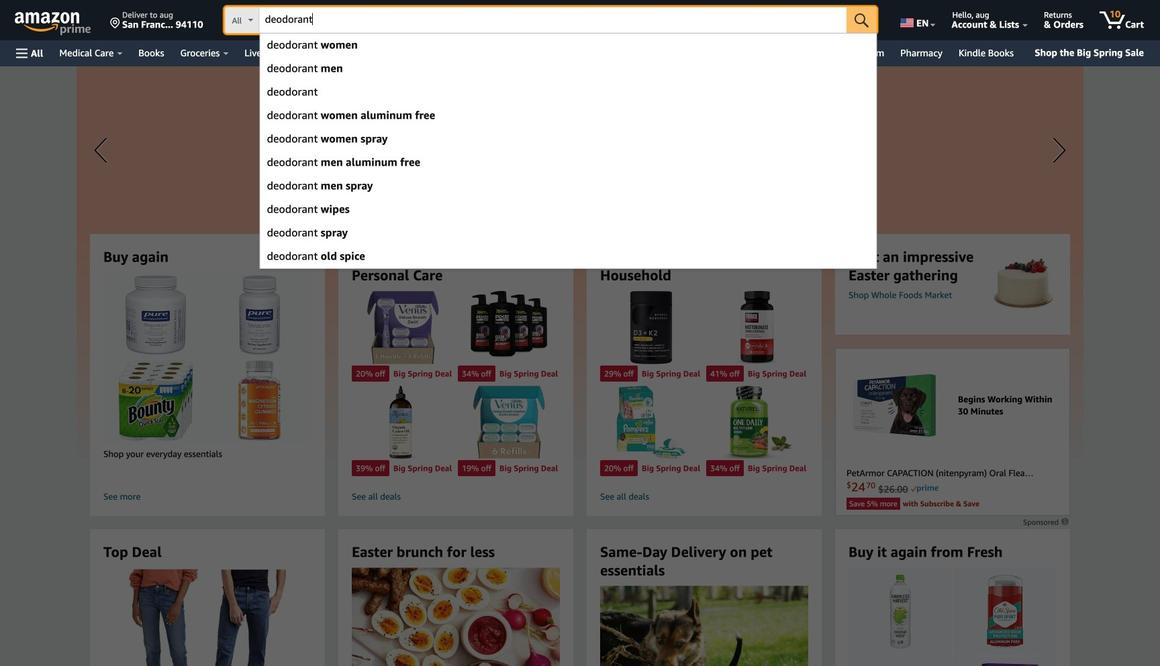 Task type: locate. For each thing, give the bounding box(es) containing it.
None submit
[[847, 7, 877, 34]]

levi's men's and women's apparel image
[[128, 568, 287, 667]]

old spice high endurance deodorant for men, pure sport scent, 2.25 oz image
[[980, 568, 1030, 656]]

main content
[[0, 66, 1160, 667]]

none search field inside navigation navigation
[[225, 7, 877, 35]]

None search field
[[225, 7, 877, 35]]

pure encapsulations magnesium (glycinate) - supplement to support stress relief, sleep, heart health, nerves, muscles, and me image
[[125, 275, 186, 355]]

axe 3-in-1 body wash shampoo and conditioner easy hair and body wash for men wash and care total fresh light and fresh scent men's shampoo 28 oz 4 pack image
[[458, 291, 560, 364]]

amazon image
[[15, 12, 80, 32]]

vanilla sponge cake with fresh fruit. host an impressive easter gathering. shop whole foods market. image
[[987, 250, 1057, 319]]

sports research vitamin d3 + k2 with 5000iu of plant-based d3 & 100mcg of vitamin k2 as mk-7 non-gmo verified & vegan certified,softgel (60ct) image
[[600, 291, 702, 364]]

none submit inside search box
[[847, 7, 877, 34]]

pure encapsulations melatonin 0.5 mg | antioxidant supplement to support natural sleeping* | 180 capsules image
[[239, 275, 280, 355]]

sky organics organic castor oil (16 oz) usda certified organic, 100% pure, cold pressed, hexane free, boost hair growth, use with castor oil pack image
[[352, 386, 454, 459]]

bounty quick size paper towels, white, 8 family rolls = 20 regular rolls image
[[118, 361, 193, 441]]

navigation navigation
[[0, 0, 1160, 269]]



Task type: describe. For each thing, give the bounding box(es) containing it.
harmless harvest raw organic coconut water, 32 oz bottle image
[[883, 568, 918, 656]]

naturelo one daily multivitamin for men - with vitamins & minerals + organic whole foods - supplement to boost energy, general health - non-gmo - 120 capsules - 4 month supply image
[[706, 386, 808, 459]]

gillette venus womens razor blade refills, venus extra smooth 4 count and venus deluxe smooth sensitive 2 count, 6 total refills image
[[458, 386, 560, 459]]

vitamatic magnesium citrate gummies 600mg per serving - 60 vegan gummies - promotes healthy relaxation, muscle, bone, & energ image
[[238, 361, 281, 441]]

Search Amazon text field
[[260, 7, 847, 33]]

pampers swaddlers disposable baby diapers size 1, one month supply (198 count) with sensitive water based baby wipes 6x pop-top packs (336 count) image
[[600, 386, 702, 459]]

mymochi ice cream, cookies & cream, 6 ct image
[[965, 657, 1045, 667]]

force factor nattokinase 2000 fu, nattokinase supplement for heart health and blood pressure health, blood circulation pills, non-gmo, vegan, no gelatin, 90 vegetable capsules image
[[706, 291, 808, 364]]

team up with alexa to stream live sports. fire tv. image
[[77, 66, 1084, 469]]

gillette venus extra smooth swirl razors for women , 1 razor , 4 razor blade refills , flexiball handle a close , shave image
[[352, 291, 454, 364]]



Task type: vqa. For each thing, say whether or not it's contained in the screenshot.
"Gillette Venus Womens Razor Blade Refills, Venus Extra Smooth 4 Count and Venus Deluxe Smooth Sensitive 2 Count, 6 Total Refills" image
yes



